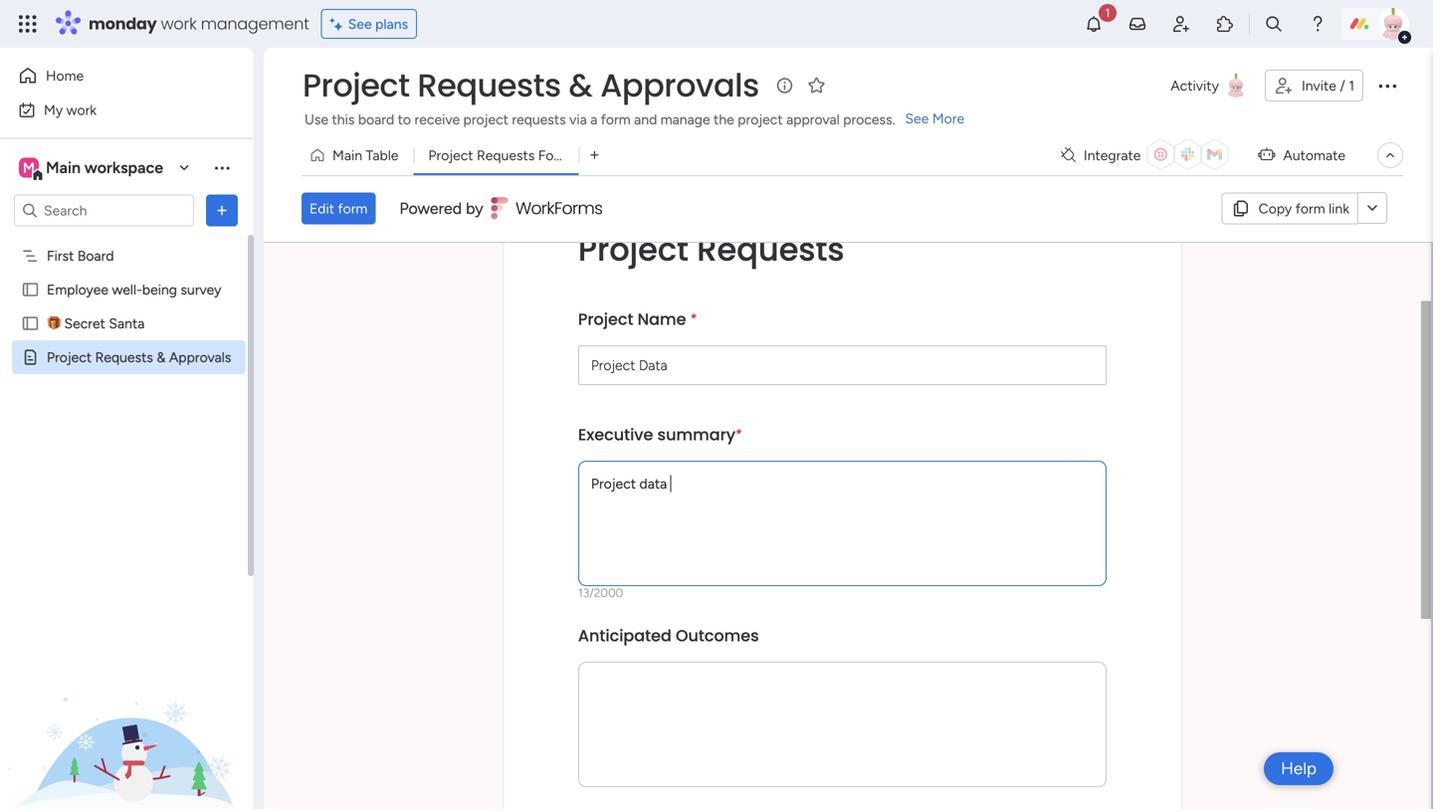 Task type: locate. For each thing, give the bounding box(es) containing it.
first
[[47, 247, 74, 264]]

1 project from the left
[[464, 111, 509, 128]]

copy form link button
[[1222, 192, 1358, 224]]

invite / 1
[[1302, 77, 1355, 94]]

form inside button
[[1296, 200, 1326, 217]]

* inside the executive summary *
[[736, 426, 742, 441]]

project down receive
[[429, 147, 473, 164]]

project up project requests form "button"
[[464, 111, 509, 128]]

approvals down survey
[[169, 349, 231, 366]]

1 vertical spatial &
[[157, 349, 166, 366]]

anticipated outcomes
[[578, 624, 759, 647]]

work right my
[[66, 102, 97, 118]]

via
[[570, 111, 587, 128]]

1 horizontal spatial main
[[333, 147, 362, 164]]

home
[[46, 67, 84, 84]]

🎁
[[47, 315, 61, 332]]

0 vertical spatial &
[[569, 63, 593, 108]]

select product image
[[18, 14, 38, 34]]

form left link
[[1296, 200, 1326, 217]]

1 horizontal spatial see
[[905, 110, 929, 127]]

public board image
[[21, 280, 40, 299]]

0 horizontal spatial approvals
[[169, 349, 231, 366]]

13 / 2000
[[578, 586, 624, 600]]

1 horizontal spatial form
[[601, 111, 631, 128]]

approvals
[[600, 63, 759, 108], [169, 349, 231, 366]]

to
[[398, 111, 411, 128]]

see left more
[[905, 110, 929, 127]]

& inside list box
[[157, 349, 166, 366]]

powered
[[400, 199, 462, 218]]

/ for invite
[[1340, 77, 1346, 94]]

0 horizontal spatial &
[[157, 349, 166, 366]]

main inside workspace selection element
[[46, 158, 81, 177]]

requests inside project requests form "button"
[[477, 147, 535, 164]]

notifications image
[[1084, 14, 1104, 34]]

a
[[591, 111, 598, 128]]

2 horizontal spatial form
[[1296, 200, 1326, 217]]

see inside use this board to receive project requests via a form and manage the project approval process. see more
[[905, 110, 929, 127]]

main for main workspace
[[46, 158, 81, 177]]

invite members image
[[1172, 14, 1192, 34]]

form
[[601, 111, 631, 128], [1296, 200, 1326, 217], [338, 200, 368, 217]]

&
[[569, 63, 593, 108], [157, 349, 166, 366]]

ruby anderson image
[[1378, 8, 1410, 40]]

1 vertical spatial see
[[905, 110, 929, 127]]

monday
[[89, 12, 157, 35]]

1 vertical spatial /
[[590, 586, 594, 600]]

*
[[691, 311, 696, 325], [736, 426, 742, 441]]

use this board to receive project requests via a form and manage the project approval process. see more
[[305, 110, 965, 128]]

project right the
[[738, 111, 783, 128]]

project name *
[[578, 308, 696, 330]]

Executive summary text field
[[578, 461, 1107, 586]]

1 horizontal spatial work
[[161, 12, 197, 35]]

1 project name group from the top
[[578, 293, 1107, 409]]

* for executive summary
[[736, 426, 742, 441]]

1 horizontal spatial &
[[569, 63, 593, 108]]

/ left 1
[[1340, 77, 1346, 94]]

* for project name
[[691, 311, 696, 325]]

main right workspace 'image'
[[46, 158, 81, 177]]

integrate
[[1084, 147, 1141, 164]]

receive
[[415, 111, 460, 128]]

see left plans
[[348, 15, 372, 32]]

work
[[161, 12, 197, 35], [66, 102, 97, 118]]

automate
[[1284, 147, 1346, 164]]

help image
[[1308, 14, 1328, 34]]

* inside project name *
[[691, 311, 696, 325]]

Anticipated Outcomes text field
[[578, 662, 1107, 787]]

project requests & approvals up requests
[[303, 63, 759, 108]]

1 horizontal spatial approvals
[[600, 63, 759, 108]]

/
[[1340, 77, 1346, 94], [590, 586, 594, 600]]

1 vertical spatial *
[[736, 426, 742, 441]]

project inside "button"
[[429, 147, 473, 164]]

0 vertical spatial *
[[691, 311, 696, 325]]

0 horizontal spatial work
[[66, 102, 97, 118]]

collapse board header image
[[1383, 147, 1399, 163]]

project requests & approvals
[[303, 63, 759, 108], [47, 349, 231, 366]]

work for my
[[66, 102, 97, 118]]

form for copy form link
[[1296, 200, 1326, 217]]

executive
[[578, 423, 654, 446]]

use
[[305, 111, 329, 128]]

summary
[[658, 423, 736, 446]]

form right edit
[[338, 200, 368, 217]]

0 horizontal spatial see
[[348, 15, 372, 32]]

0 vertical spatial /
[[1340, 77, 1346, 94]]

activity
[[1171, 77, 1220, 94]]

copy form link
[[1259, 200, 1350, 217]]

0 vertical spatial work
[[161, 12, 197, 35]]

add view image
[[591, 148, 599, 163]]

by
[[466, 199, 484, 218]]

option
[[0, 238, 254, 242]]

form inside button
[[338, 200, 368, 217]]

0 vertical spatial project requests & approvals
[[303, 63, 759, 108]]

2000
[[594, 586, 624, 600]]

project requests & approvals down santa
[[47, 349, 231, 366]]

/ up anticipated
[[590, 586, 594, 600]]

work inside button
[[66, 102, 97, 118]]

workspace
[[85, 158, 163, 177]]

project up project name *
[[578, 227, 689, 272]]

project left name
[[578, 308, 634, 330]]

& up the via
[[569, 63, 593, 108]]

public board image
[[21, 314, 40, 333]]

approvals up manage
[[600, 63, 759, 108]]

3 project name group from the top
[[578, 610, 1107, 809]]

1 vertical spatial work
[[66, 102, 97, 118]]

list box
[[0, 235, 254, 643]]

requests
[[512, 111, 566, 128]]

1 horizontal spatial *
[[736, 426, 742, 441]]

0 horizontal spatial form
[[338, 200, 368, 217]]

& down "being"
[[157, 349, 166, 366]]

workspace selection element
[[19, 156, 166, 182]]

powered by
[[400, 199, 484, 218]]

0 horizontal spatial project requests & approvals
[[47, 349, 231, 366]]

see plans
[[348, 15, 408, 32]]

board
[[77, 247, 114, 264]]

see
[[348, 15, 372, 32], [905, 110, 929, 127]]

0 horizontal spatial *
[[691, 311, 696, 325]]

0 horizontal spatial main
[[46, 158, 81, 177]]

employee
[[47, 281, 108, 298]]

0 horizontal spatial /
[[590, 586, 594, 600]]

inbox image
[[1128, 14, 1148, 34]]

see more link
[[904, 109, 967, 128]]

main left table
[[333, 147, 362, 164]]

autopilot image
[[1259, 142, 1276, 167]]

link
[[1329, 200, 1350, 217]]

0 horizontal spatial project
[[464, 111, 509, 128]]

1 horizontal spatial project
[[738, 111, 783, 128]]

requests
[[418, 63, 561, 108], [477, 147, 535, 164], [697, 227, 845, 272], [95, 349, 153, 366]]

1 image
[[1099, 1, 1117, 23]]

secret
[[64, 315, 105, 332]]

main workspace
[[46, 158, 163, 177]]

manage
[[661, 111, 710, 128]]

lottie animation image
[[0, 608, 254, 809]]

project
[[464, 111, 509, 128], [738, 111, 783, 128]]

project down 🎁
[[47, 349, 92, 366]]

outcomes
[[676, 624, 759, 647]]

1 horizontal spatial project requests & approvals
[[303, 63, 759, 108]]

project inside list box
[[47, 349, 92, 366]]

main inside button
[[333, 147, 362, 164]]

/ inside button
[[1340, 77, 1346, 94]]

0 vertical spatial see
[[348, 15, 372, 32]]

edit form
[[310, 200, 368, 217]]

1 vertical spatial approvals
[[169, 349, 231, 366]]

1 horizontal spatial /
[[1340, 77, 1346, 94]]

2 project name group from the top
[[578, 409, 1107, 610]]

main
[[333, 147, 362, 164], [46, 158, 81, 177]]

project
[[303, 63, 410, 108], [429, 147, 473, 164], [578, 227, 689, 272], [578, 308, 634, 330], [47, 349, 92, 366]]

work right monday
[[161, 12, 197, 35]]

project name group
[[578, 293, 1107, 409], [578, 409, 1107, 610], [578, 610, 1107, 809]]

1
[[1349, 77, 1355, 94]]

table
[[366, 147, 399, 164]]

form right the 'a'
[[601, 111, 631, 128]]



Task type: describe. For each thing, give the bounding box(es) containing it.
invite / 1 button
[[1265, 70, 1364, 102]]

workspace options image
[[212, 158, 232, 177]]

monday work management
[[89, 12, 309, 35]]

activity button
[[1163, 70, 1257, 102]]

my work button
[[12, 94, 214, 126]]

dapulse integrations image
[[1061, 148, 1076, 163]]

first board
[[47, 247, 114, 264]]

Search in workspace field
[[42, 199, 166, 222]]

this
[[332, 111, 355, 128]]

2 project from the left
[[738, 111, 783, 128]]

work for monday
[[161, 12, 197, 35]]

options image
[[1376, 74, 1400, 98]]

the
[[714, 111, 735, 128]]

copy
[[1259, 200, 1293, 217]]

main for main table
[[333, 147, 362, 164]]

well-
[[112, 281, 142, 298]]

Project Requests & Approvals field
[[298, 63, 764, 108]]

my
[[44, 102, 63, 118]]

form
[[538, 147, 571, 164]]

help button
[[1265, 753, 1334, 786]]

employee well-being survey
[[47, 281, 221, 298]]

process.
[[843, 111, 896, 128]]

apps image
[[1216, 14, 1236, 34]]

anticipated
[[578, 624, 672, 647]]

show board description image
[[773, 76, 797, 96]]

project name group containing project name
[[578, 293, 1107, 409]]

see inside button
[[348, 15, 372, 32]]

and
[[634, 111, 657, 128]]

project name group containing anticipated outcomes
[[578, 610, 1107, 809]]

13
[[578, 586, 590, 600]]

project up this on the left of the page
[[303, 63, 410, 108]]

see plans button
[[321, 9, 417, 39]]

more
[[933, 110, 965, 127]]

board
[[358, 111, 394, 128]]

name
[[638, 308, 686, 330]]

list box containing first board
[[0, 235, 254, 643]]

executive summary *
[[578, 423, 742, 446]]

options image
[[212, 201, 232, 221]]

1 vertical spatial project requests & approvals
[[47, 349, 231, 366]]

0 vertical spatial approvals
[[600, 63, 759, 108]]

survey
[[181, 281, 221, 298]]

being
[[142, 281, 177, 298]]

project name group containing executive summary
[[578, 409, 1107, 610]]

approval
[[787, 111, 840, 128]]

project requests form
[[429, 147, 571, 164]]

workspace image
[[19, 157, 39, 179]]

management
[[201, 12, 309, 35]]

help
[[1281, 759, 1317, 779]]

m
[[23, 159, 35, 176]]

main table
[[333, 147, 399, 164]]

approvals inside list box
[[169, 349, 231, 366]]

form inside use this board to receive project requests via a form and manage the project approval process. see more
[[601, 111, 631, 128]]

edit form button
[[302, 193, 376, 224]]

plans
[[375, 15, 408, 32]]

my work
[[44, 102, 97, 118]]

requests inside list box
[[95, 349, 153, 366]]

/ for 13
[[590, 586, 594, 600]]

home button
[[12, 60, 214, 92]]

invite
[[1302, 77, 1337, 94]]

project requests
[[578, 227, 845, 272]]

workforms logo image
[[491, 193, 604, 224]]

edit
[[310, 200, 335, 217]]

project inside group
[[578, 308, 634, 330]]

form for edit form
[[338, 200, 368, 217]]

add to favorites image
[[807, 75, 827, 95]]

lottie animation element
[[0, 608, 254, 809]]

🎁 secret santa
[[47, 315, 145, 332]]

search everything image
[[1264, 14, 1284, 34]]

santa
[[109, 315, 145, 332]]

Project Name field
[[578, 345, 1107, 385]]

project requests form button
[[414, 139, 579, 171]]

main table button
[[302, 139, 414, 171]]



Task type: vqa. For each thing, say whether or not it's contained in the screenshot.
seniority
no



